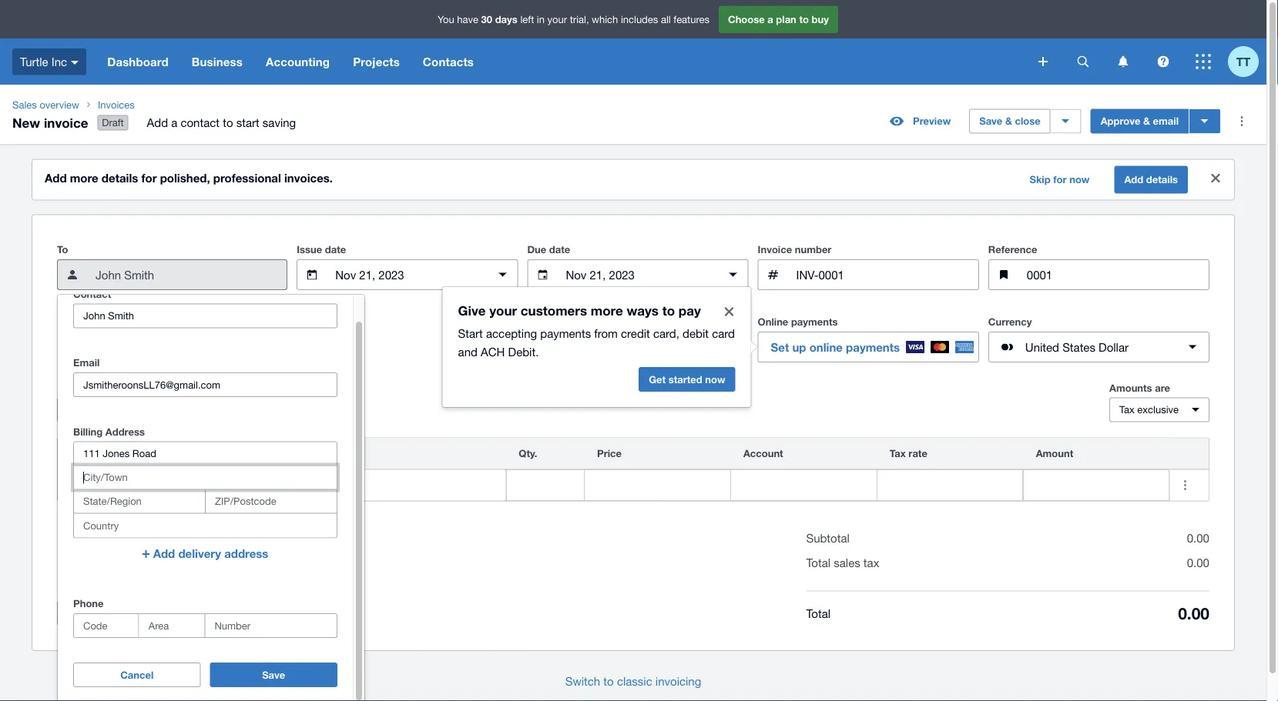 Task type: locate. For each thing, give the bounding box(es) containing it.
your up accepting
[[489, 303, 517, 318]]

details left 'close' image
[[1146, 174, 1178, 186]]

1 vertical spatial total
[[806, 607, 831, 620]]

1 horizontal spatial date
[[549, 244, 570, 256]]

online payments
[[758, 316, 838, 328]]

plan
[[776, 13, 796, 25]]

total
[[806, 557, 831, 570], [806, 607, 831, 620]]

a
[[768, 13, 773, 25], [171, 116, 177, 130]]

contact element
[[57, 260, 288, 291]]

polished,
[[160, 172, 210, 185]]

0 vertical spatial 0.00
[[1187, 532, 1209, 546]]

1 vertical spatial tax
[[890, 448, 906, 460]]

card
[[712, 327, 735, 340]]

total down total sales tax
[[806, 607, 831, 620]]

total for total sales tax
[[806, 557, 831, 570]]

1 date from the left
[[325, 244, 346, 256]]

issue date
[[297, 244, 346, 256]]

0 vertical spatial now
[[1069, 174, 1090, 186]]

0 horizontal spatial date
[[325, 244, 346, 256]]

now right 'started'
[[705, 374, 725, 386]]

your right in
[[547, 13, 567, 25]]

add a contact to start saving
[[147, 116, 296, 130]]

more
[[70, 172, 98, 185], [591, 303, 623, 318]]

details down draft
[[102, 172, 138, 185]]

1 horizontal spatial your
[[547, 13, 567, 25]]

0 horizontal spatial for
[[141, 172, 157, 185]]

files
[[101, 608, 121, 620]]

set up online payments
[[771, 341, 900, 354]]

now for start accepting payments from credit card, debit card and ach debit.
[[705, 374, 725, 386]]

invoices.
[[284, 172, 333, 185]]

tax for tax rate
[[890, 448, 906, 460]]

ways
[[627, 303, 659, 318]]

add
[[147, 116, 168, 130], [45, 172, 67, 185], [1124, 174, 1143, 186], [153, 547, 175, 561]]

Area field
[[139, 615, 204, 638]]

date for due date
[[549, 244, 570, 256]]

City/Town field
[[74, 467, 337, 490]]

now right skip
[[1069, 174, 1090, 186]]

details
[[102, 172, 138, 185], [1146, 174, 1178, 186]]

date right issue
[[325, 244, 346, 256]]

save
[[979, 115, 1003, 127], [262, 670, 285, 682]]

1 vertical spatial a
[[171, 116, 177, 130]]

1 horizontal spatial svg image
[[1118, 56, 1128, 67]]

1 horizontal spatial tax
[[1119, 404, 1135, 416]]

your
[[547, 13, 567, 25], [489, 303, 517, 318]]

skip for now
[[1030, 174, 1090, 186]]

tax
[[863, 557, 879, 570]]

add inside button
[[153, 547, 175, 561]]

navigation containing dashboard
[[96, 39, 1028, 85]]

rate
[[909, 448, 927, 460]]

1 horizontal spatial more
[[591, 303, 623, 318]]

0 horizontal spatial payments
[[540, 327, 591, 340]]

left
[[520, 13, 534, 25]]

save button
[[210, 663, 337, 688]]

classic
[[617, 675, 652, 688]]

currency
[[988, 316, 1032, 328]]

you
[[438, 13, 454, 25]]

2 total from the top
[[806, 607, 831, 620]]

a for contact
[[171, 116, 177, 130]]

1 & from the left
[[1005, 115, 1012, 127]]

address
[[105, 426, 145, 438]]

svg image
[[1118, 56, 1128, 67], [1038, 57, 1048, 66]]

to left start
[[223, 116, 233, 130]]

banner
[[0, 0, 1267, 85]]

item
[[110, 448, 131, 460]]

add down approve & email button
[[1124, 174, 1143, 186]]

a left contact
[[171, 116, 177, 130]]

& left email
[[1143, 115, 1150, 127]]

navigation
[[96, 39, 1028, 85]]

for right skip
[[1053, 174, 1067, 186]]

invoicing
[[655, 675, 701, 688]]

1 total from the top
[[806, 557, 831, 570]]

0 horizontal spatial more
[[70, 172, 98, 185]]

0 vertical spatial tax
[[1119, 404, 1135, 416]]

business button
[[180, 39, 254, 85]]

0 horizontal spatial &
[[1005, 115, 1012, 127]]

days
[[495, 13, 518, 25]]

to
[[799, 13, 809, 25], [223, 116, 233, 130], [662, 303, 675, 318], [603, 675, 614, 688]]

save left close
[[979, 115, 1003, 127]]

Invoice number text field
[[795, 260, 978, 290]]

more date options image
[[718, 260, 749, 291]]

amounts
[[1109, 382, 1152, 394]]

more date options image
[[487, 260, 518, 291]]

Country field
[[74, 515, 337, 538]]

1 horizontal spatial &
[[1143, 115, 1150, 127]]

get started now
[[649, 374, 725, 386]]

1 horizontal spatial now
[[1069, 174, 1090, 186]]

you have 30 days left in your trial, which includes all features
[[438, 13, 710, 25]]

get started now button
[[639, 368, 735, 392]]

& inside save & close button
[[1005, 115, 1012, 127]]

2 & from the left
[[1143, 115, 1150, 127]]

svg image inside 'turtle inc' popup button
[[71, 61, 79, 65]]

sales
[[834, 557, 860, 570]]

svg image up close
[[1038, 57, 1048, 66]]

attach files
[[67, 608, 121, 620]]

1 horizontal spatial details
[[1146, 174, 1178, 186]]

svg image
[[1196, 54, 1211, 69], [1077, 56, 1089, 67], [1158, 56, 1169, 67], [71, 61, 79, 65]]

for left polished,
[[141, 172, 157, 185]]

2 date from the left
[[549, 244, 570, 256]]

0 horizontal spatial a
[[171, 116, 177, 130]]

add left the delivery
[[153, 547, 175, 561]]

due
[[527, 244, 546, 256]]

debit.
[[508, 345, 539, 359]]

cancel button
[[73, 663, 201, 688]]

add for add a contact to start saving
[[147, 116, 168, 130]]

& inside approve & email button
[[1143, 115, 1150, 127]]

0 vertical spatial save
[[979, 115, 1003, 127]]

ZIP/Postcode field
[[206, 490, 337, 514]]

save & close
[[979, 115, 1041, 127]]

tax left rate
[[890, 448, 906, 460]]

Quantity field
[[506, 471, 584, 500]]

new
[[12, 115, 40, 130]]

saving
[[263, 116, 296, 130]]

tt
[[1236, 55, 1250, 69]]

Amount field
[[1024, 471, 1169, 500]]

& for close
[[1005, 115, 1012, 127]]

Issue date text field
[[334, 260, 481, 290]]

total down "subtotal" at the right bottom
[[806, 557, 831, 570]]

customers
[[521, 303, 587, 318]]

tax
[[1119, 404, 1135, 416], [890, 448, 906, 460]]

switch to classic invoicing
[[565, 675, 701, 688]]

amount
[[1036, 448, 1073, 460]]

billing address
[[73, 426, 145, 438]]

State/Region field
[[74, 490, 205, 514]]

invoice
[[44, 115, 88, 130]]

more inside status
[[70, 172, 98, 185]]

inc
[[51, 55, 67, 68]]

payments up online
[[791, 316, 838, 328]]

1 vertical spatial your
[[489, 303, 517, 318]]

payments right online
[[846, 341, 900, 354]]

add inside "button"
[[1124, 174, 1143, 186]]

0 vertical spatial total
[[806, 557, 831, 570]]

date right due
[[549, 244, 570, 256]]

& left close
[[1005, 115, 1012, 127]]

1 vertical spatial save
[[262, 670, 285, 682]]

payments inside popup button
[[846, 341, 900, 354]]

30
[[481, 13, 492, 25]]

add details button
[[1114, 166, 1188, 194]]

add down 'new invoice'
[[45, 172, 67, 185]]

save down number field
[[262, 670, 285, 682]]

give your customers more ways to pay
[[458, 303, 701, 318]]

save & close button
[[969, 109, 1051, 134]]

2 horizontal spatial payments
[[846, 341, 900, 354]]

add left contact
[[147, 116, 168, 130]]

choose a plan to buy
[[728, 13, 829, 25]]

1 vertical spatial 0.00
[[1187, 557, 1209, 570]]

0 horizontal spatial tax
[[890, 448, 906, 460]]

subtotal
[[806, 532, 850, 546]]

0 horizontal spatial save
[[262, 670, 285, 682]]

tax inside popup button
[[1119, 404, 1135, 416]]

Billing Address field
[[74, 443, 337, 466]]

Contact text field
[[74, 305, 337, 328]]

svg image up approve
[[1118, 56, 1128, 67]]

Email text field
[[74, 374, 337, 397]]

save for save & close
[[979, 115, 1003, 127]]

add more details for polished, professional invoices.
[[45, 172, 333, 185]]

tax inside invoice line item list element
[[890, 448, 906, 460]]

tax rate
[[890, 448, 927, 460]]

payments down customers
[[540, 327, 591, 340]]

now inside add more details for polished, professional invoices. status
[[1069, 174, 1090, 186]]

invoice
[[758, 244, 792, 256]]

more down invoice
[[70, 172, 98, 185]]

accounting
[[266, 55, 330, 69]]

projects
[[353, 55, 400, 69]]

1 vertical spatial now
[[705, 374, 725, 386]]

to left buy
[[799, 13, 809, 25]]

a left plan
[[768, 13, 773, 25]]

2 vertical spatial 0.00
[[1178, 604, 1210, 623]]

0 vertical spatial your
[[547, 13, 567, 25]]

dashboard link
[[96, 39, 180, 85]]

banner containing dashboard
[[0, 0, 1267, 85]]

invoices link
[[92, 97, 308, 112]]

1 horizontal spatial save
[[979, 115, 1003, 127]]

1 horizontal spatial a
[[768, 13, 773, 25]]

to right switch
[[603, 675, 614, 688]]

date
[[325, 244, 346, 256], [549, 244, 570, 256]]

more up from
[[591, 303, 623, 318]]

0 horizontal spatial now
[[705, 374, 725, 386]]

a inside banner
[[768, 13, 773, 25]]

0 vertical spatial more
[[70, 172, 98, 185]]

to inside button
[[603, 675, 614, 688]]

0 vertical spatial a
[[768, 13, 773, 25]]

1 horizontal spatial for
[[1053, 174, 1067, 186]]

tax down amounts
[[1119, 404, 1135, 416]]

issue
[[297, 244, 322, 256]]

phone
[[73, 598, 104, 610]]



Task type: describe. For each thing, give the bounding box(es) containing it.
contact
[[181, 116, 220, 130]]

tax exclusive button
[[1109, 398, 1210, 423]]

set up online payments button
[[758, 332, 979, 363]]

more invoice options image
[[1226, 106, 1257, 137]]

professional
[[213, 172, 281, 185]]

add delivery address
[[153, 547, 268, 561]]

Code field
[[74, 615, 138, 638]]

reference
[[988, 244, 1037, 256]]

To text field
[[94, 260, 287, 290]]

details inside "button"
[[1146, 174, 1178, 186]]

navigation inside banner
[[96, 39, 1028, 85]]

started
[[668, 374, 702, 386]]

online
[[809, 341, 843, 354]]

features
[[674, 13, 710, 25]]

due date
[[527, 244, 570, 256]]

close
[[1015, 115, 1041, 127]]

for inside the skip for now button
[[1053, 174, 1067, 186]]

total sales tax
[[806, 557, 879, 570]]

from
[[594, 327, 618, 340]]

business
[[192, 55, 243, 69]]

attach files button
[[57, 602, 145, 626]]

add delivery address button
[[73, 539, 337, 570]]

which
[[592, 13, 618, 25]]

start accepting payments from credit card, debit card and ach debit.
[[458, 327, 735, 359]]

up
[[792, 341, 806, 354]]

email
[[1153, 115, 1179, 127]]

accounting button
[[254, 39, 341, 85]]

now for add more details for polished, professional invoices.
[[1069, 174, 1090, 186]]

credit
[[621, 327, 650, 340]]

overview
[[40, 99, 79, 111]]

billing
[[73, 426, 103, 438]]

attach
[[67, 608, 98, 620]]

switch
[[565, 675, 600, 688]]

0 horizontal spatial svg image
[[1038, 57, 1048, 66]]

Description text field
[[244, 471, 506, 500]]

a for plan
[[768, 13, 773, 25]]

1 horizontal spatial payments
[[791, 316, 838, 328]]

trial,
[[570, 13, 589, 25]]

are
[[1155, 382, 1170, 394]]

united states dollar button
[[988, 332, 1210, 363]]

add details
[[1124, 174, 1178, 186]]

draft
[[102, 117, 124, 129]]

exclusive
[[1137, 404, 1179, 416]]

& for email
[[1143, 115, 1150, 127]]

0 horizontal spatial details
[[102, 172, 138, 185]]

add more details for polished, professional invoices. status
[[32, 160, 1234, 200]]

tax exclusive
[[1119, 404, 1179, 416]]

projects button
[[341, 39, 411, 85]]

skip
[[1030, 174, 1051, 186]]

description
[[256, 448, 311, 460]]

pay
[[679, 303, 701, 318]]

includes
[[621, 13, 658, 25]]

accepting
[[486, 327, 537, 340]]

sales
[[12, 99, 37, 111]]

contacts button
[[411, 39, 485, 85]]

close image
[[1200, 163, 1231, 194]]

approve & email
[[1101, 115, 1179, 127]]

debit
[[683, 327, 709, 340]]

Due date text field
[[564, 260, 712, 290]]

turtle inc
[[20, 55, 67, 68]]

account
[[743, 448, 783, 460]]

to
[[57, 244, 68, 256]]

save for save
[[262, 670, 285, 682]]

preview button
[[881, 109, 960, 134]]

add for add delivery address
[[153, 547, 175, 561]]

set
[[771, 341, 789, 354]]

new invoice
[[12, 115, 88, 130]]

card,
[[653, 327, 679, 340]]

and
[[458, 345, 478, 359]]

tax for tax exclusive
[[1119, 404, 1135, 416]]

ach
[[481, 345, 505, 359]]

0.00 for total sales tax
[[1187, 557, 1209, 570]]

turtle
[[20, 55, 48, 68]]

date for issue date
[[325, 244, 346, 256]]

add for add details
[[1124, 174, 1143, 186]]

to left 'pay'
[[662, 303, 675, 318]]

number
[[795, 244, 832, 256]]

add for add more details for polished, professional invoices.
[[45, 172, 67, 185]]

total for total
[[806, 607, 831, 620]]

online
[[758, 316, 788, 328]]

sales overview
[[12, 99, 79, 111]]

tout to set up payment services image
[[714, 297, 745, 328]]

price
[[597, 448, 622, 460]]

more line item options element
[[1170, 439, 1209, 470]]

all
[[661, 13, 671, 25]]

Number field
[[205, 615, 337, 638]]

0.00 for subtotal
[[1187, 532, 1209, 546]]

invoice number
[[758, 244, 832, 256]]

switch to classic invoicing button
[[553, 666, 714, 697]]

contact
[[73, 288, 111, 300]]

invoice line item list element
[[57, 438, 1210, 502]]

more line item options image
[[1170, 470, 1201, 501]]

payments inside start accepting payments from credit card, debit card and ach debit.
[[540, 327, 591, 340]]

Price field
[[585, 471, 730, 500]]

have
[[457, 13, 478, 25]]

approve & email button
[[1091, 109, 1189, 134]]

give
[[458, 303, 486, 318]]

amounts are
[[1109, 382, 1170, 394]]

invoice number element
[[758, 260, 979, 291]]

delivery
[[178, 547, 221, 561]]

0 horizontal spatial your
[[489, 303, 517, 318]]

in
[[537, 13, 545, 25]]

Reference text field
[[1025, 260, 1209, 290]]

turtle inc button
[[0, 39, 96, 85]]

preview
[[913, 115, 951, 127]]

1 vertical spatial more
[[591, 303, 623, 318]]

skip for now button
[[1020, 168, 1099, 192]]

start
[[236, 116, 259, 130]]



Task type: vqa. For each thing, say whether or not it's contained in the screenshot.
Debit.
yes



